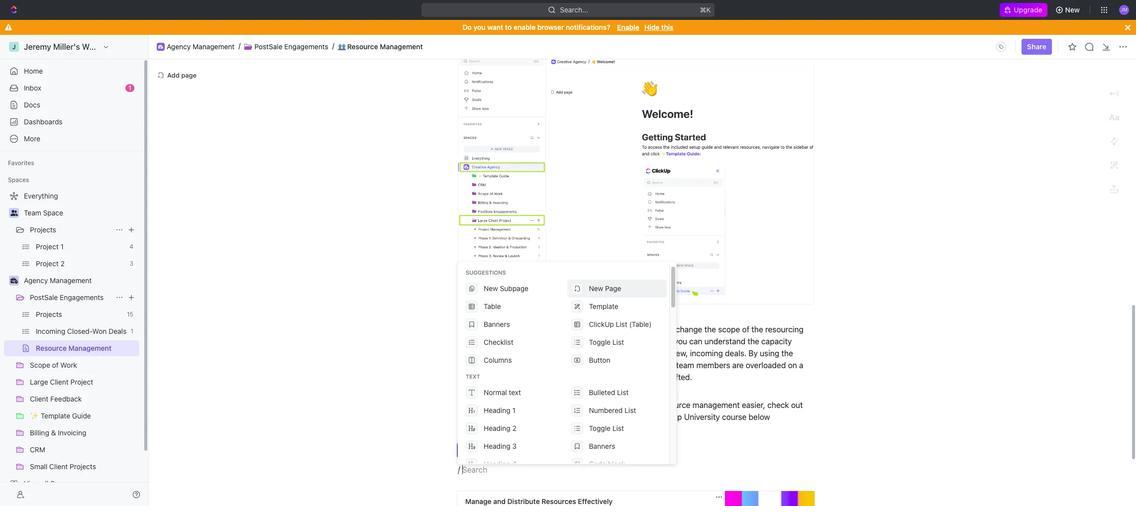 Task type: describe. For each thing, give the bounding box(es) containing it.
the up on
[[782, 349, 793, 358]]

1 vertical spatial project
[[494, 373, 520, 382]]

page
[[605, 284, 621, 293]]

for
[[660, 349, 670, 358]]

that
[[621, 401, 635, 410]]

projects link
[[30, 222, 112, 238]]

the up center
[[522, 401, 534, 410]]

table
[[484, 302, 501, 311]]

capacity
[[762, 337, 792, 346]]

0 vertical spatial if
[[670, 361, 674, 370]]

heading for heading 4
[[484, 460, 511, 468]]

block
[[608, 460, 626, 468]]

list down well
[[613, 424, 624, 433]]

you up across on the bottom left of the page
[[458, 337, 471, 346]]

new,
[[672, 349, 688, 358]]

deals.
[[725, 349, 747, 358]]

agency inside sidebar navigation
[[24, 276, 48, 285]]

heading 4
[[484, 460, 517, 468]]

postsale inside sidebar navigation
[[30, 293, 58, 302]]

/
[[458, 466, 460, 475]]

1 horizontal spatial agency management link
[[167, 42, 235, 51]]

spaces
[[8, 176, 29, 184]]

clickup list (table)
[[589, 320, 652, 329]]

0 vertical spatial level,
[[654, 337, 672, 346]]

code
[[589, 460, 606, 468]]

1 vertical spatial at
[[606, 337, 613, 346]]

button
[[589, 356, 611, 364]]

👥
[[338, 43, 346, 51]]

resource for 👥
[[347, 42, 378, 51]]

home
[[24, 67, 43, 75]]

1 horizontal spatial agency management
[[167, 42, 235, 51]]

using resource management views
[[462, 446, 580, 455]]

effectively
[[578, 498, 613, 506]]

folder
[[531, 361, 552, 370]]

space inside sidebar navigation
[[43, 209, 63, 217]]

the down make
[[640, 413, 652, 422]]

2 as from the left
[[630, 413, 638, 422]]

need
[[625, 373, 643, 382]]

1 toggle from the top
[[589, 338, 611, 346]]

to
[[458, 401, 467, 410]]

1 toggle list from the top
[[589, 338, 624, 346]]

check
[[768, 401, 789, 410]]

documentation
[[547, 413, 601, 422]]

incoming
[[690, 349, 723, 358]]

0 vertical spatial project
[[503, 361, 528, 370]]

0 horizontal spatial by
[[458, 325, 467, 334]]

and
[[493, 498, 506, 506]]

postsale engagements inside sidebar navigation
[[30, 293, 104, 302]]

1 horizontal spatial engagements
[[284, 42, 328, 51]]

distribute
[[508, 498, 540, 506]]

timelines
[[590, 373, 623, 382]]

heading 2
[[484, 424, 517, 433]]

shifted.
[[665, 373, 692, 382]]

list left (table)
[[616, 320, 628, 329]]

normal text
[[484, 388, 521, 397]]

all inside by leveraging these views at the different locations, you can change the scope of the resourcing you want to focus on. by using the views at the space level, you can understand the capacity across all projects, helping you to determine resourcing for new, incoming deals. by using the views at the project folder or list level, you can understand if team members are overloaded on a particular project or determine if the timelines need to be shifted.
[[484, 349, 492, 358]]

share
[[1027, 42, 1047, 51]]

1 horizontal spatial determine
[[580, 349, 617, 358]]

favorites
[[8, 159, 34, 167]]

management inside sidebar navigation
[[50, 276, 92, 285]]

all inside to understand all the features of these views that make resource management easier, check out the clickup help center documentation as well as the clickup university course below
[[512, 401, 520, 410]]

the left the timelines
[[577, 373, 588, 382]]

1 horizontal spatial understand
[[627, 361, 668, 370]]

add page
[[167, 71, 197, 79]]

docs link
[[4, 97, 139, 113]]

of inside by leveraging these views at the different locations, you can change the scope of the resourcing you want to focus on. by using the views at the space level, you can understand the capacity across all projects, helping you to determine resourcing for new, incoming deals. by using the views at the project folder or list level, you can understand if team members are overloaded on a particular project or determine if the timelines need to be shifted.
[[742, 325, 750, 334]]

agency management link inside sidebar navigation
[[24, 273, 137, 289]]

tree inside sidebar navigation
[[4, 188, 139, 506]]

heading for heading 2
[[484, 424, 511, 433]]

0 horizontal spatial banners
[[484, 320, 510, 329]]

want inside by leveraging these views at the different locations, you can change the scope of the resourcing you want to focus on. by using the views at the space level, you can understand the capacity across all projects, helping you to determine resourcing for new, incoming deals. by using the views at the project folder or list level, you can understand if team members are overloaded on a particular project or determine if the timelines need to be shifted.
[[473, 337, 490, 346]]

1 horizontal spatial by
[[537, 337, 546, 346]]

browser
[[538, 23, 564, 31]]

heading for heading 1
[[484, 406, 511, 415]]

these inside by leveraging these views at the different locations, you can change the scope of the resourcing you want to focus on. by using the views at the space level, you can understand the capacity across all projects, helping you to determine resourcing for new, incoming deals. by using the views at the project folder or list level, you can understand if team members are overloaded on a particular project or determine if the timelines need to be shifted.
[[509, 325, 529, 334]]

help
[[502, 413, 519, 422]]

easier,
[[742, 401, 766, 410]]

to understand all the features of these views that make resource management easier, check out the clickup help center documentation as well as the clickup university course below
[[458, 401, 805, 422]]

0 vertical spatial or
[[554, 361, 561, 370]]

1 as from the left
[[604, 413, 612, 422]]

list left make
[[625, 406, 636, 415]]

docs
[[24, 101, 40, 109]]

1 horizontal spatial postsale
[[255, 42, 283, 51]]

2 horizontal spatial clickup
[[654, 413, 682, 422]]

you up list
[[556, 349, 569, 358]]

views inside to understand all the features of these views that make resource management easier, check out the clickup help center documentation as well as the clickup university course below
[[599, 401, 619, 410]]

projects,
[[494, 349, 525, 358]]

1 horizontal spatial clickup
[[589, 320, 614, 329]]

template
[[589, 302, 619, 311]]

team
[[24, 209, 41, 217]]

4
[[513, 460, 517, 468]]

features
[[536, 401, 565, 410]]

on
[[788, 361, 797, 370]]

be
[[654, 373, 663, 382]]

page
[[181, 71, 197, 79]]

the down projects,
[[489, 361, 501, 370]]

2
[[513, 424, 517, 433]]

1 horizontal spatial can
[[661, 325, 674, 334]]

1 vertical spatial banners
[[589, 442, 615, 450]]

2 horizontal spatial understand
[[705, 337, 746, 346]]

heading 3
[[484, 442, 517, 450]]

the up capacity
[[752, 325, 763, 334]]

subpage
[[500, 284, 529, 293]]

(table)
[[629, 320, 652, 329]]

home link
[[4, 63, 139, 79]]

1 vertical spatial or
[[522, 373, 529, 382]]

manage and distribute resources effectively
[[465, 498, 613, 506]]

dashboards link
[[4, 114, 139, 130]]

resource for using
[[483, 446, 514, 455]]

space inside by leveraging these views at the different locations, you can change the scope of the resourcing you want to focus on. by using the views at the space level, you can understand the capacity across all projects, helping you to determine resourcing for new, incoming deals. by using the views at the project folder or list level, you can understand if team members are overloaded on a particular project or determine if the timelines need to be shifted.
[[629, 337, 652, 346]]

1 vertical spatial resourcing
[[619, 349, 657, 358]]

numbered
[[589, 406, 623, 415]]

out
[[791, 401, 803, 410]]

team space
[[24, 209, 63, 217]]

postsale engagements link inside tree
[[30, 290, 112, 306]]

manage
[[465, 498, 492, 506]]

1 horizontal spatial agency
[[167, 42, 191, 51]]

course
[[722, 413, 747, 422]]

overloaded
[[746, 361, 786, 370]]

locations,
[[609, 325, 644, 334]]

notifications?
[[566, 23, 611, 31]]

these inside to understand all the features of these views that make resource management easier, check out the clickup help center documentation as well as the clickup university course below
[[577, 401, 597, 410]]

heading for heading 3
[[484, 442, 511, 450]]

0 vertical spatial want
[[487, 23, 503, 31]]

favorites button
[[4, 157, 38, 169]]

make
[[638, 401, 657, 410]]

different
[[576, 325, 607, 334]]



Task type: vqa. For each thing, say whether or not it's contained in the screenshot.
determine
yes



Task type: locate. For each thing, give the bounding box(es) containing it.
project
[[503, 361, 528, 370], [494, 373, 520, 382]]

1 horizontal spatial postsale engagements
[[255, 42, 328, 51]]

0 horizontal spatial of
[[567, 401, 575, 410]]

heading left 4
[[484, 460, 511, 468]]

at up the helping
[[553, 325, 560, 334]]

can left change
[[661, 325, 674, 334]]

0 vertical spatial postsale engagements
[[255, 42, 328, 51]]

0 horizontal spatial at
[[480, 361, 487, 370]]

resource up heading 4
[[483, 446, 514, 455]]

2 heading from the top
[[484, 424, 511, 433]]

0 vertical spatial postsale engagements link
[[255, 42, 328, 51]]

2 horizontal spatial at
[[606, 337, 613, 346]]

0 vertical spatial engagements
[[284, 42, 328, 51]]

all down text
[[512, 401, 520, 410]]

user group image
[[10, 210, 18, 216]]

4 heading from the top
[[484, 460, 511, 468]]

0 horizontal spatial all
[[484, 349, 492, 358]]

search...
[[560, 5, 588, 14]]

you right the do
[[474, 23, 486, 31]]

views up on.
[[531, 325, 551, 334]]

0 vertical spatial using
[[549, 337, 568, 346]]

0 horizontal spatial or
[[522, 373, 529, 382]]

you up new,
[[674, 337, 687, 346]]

1 vertical spatial postsale engagements
[[30, 293, 104, 302]]

to up list
[[571, 349, 578, 358]]

1 vertical spatial of
[[567, 401, 575, 410]]

hide
[[645, 23, 660, 31]]

to down "leveraging"
[[493, 337, 500, 346]]

focus
[[502, 337, 522, 346]]

below
[[749, 413, 770, 422]]

text
[[466, 373, 480, 380]]

1 horizontal spatial at
[[553, 325, 560, 334]]

or left list
[[554, 361, 561, 370]]

of right the scope
[[742, 325, 750, 334]]

0 vertical spatial banners
[[484, 320, 510, 329]]

1 vertical spatial level,
[[576, 361, 594, 370]]

2 vertical spatial can
[[611, 361, 624, 370]]

0 horizontal spatial space
[[43, 209, 63, 217]]

list up that
[[617, 388, 629, 397]]

members
[[697, 361, 730, 370]]

3
[[513, 442, 517, 450]]

you
[[474, 23, 486, 31], [646, 325, 659, 334], [458, 337, 471, 346], [674, 337, 687, 346], [556, 349, 569, 358], [596, 361, 609, 370]]

toggle list up button
[[589, 338, 624, 346]]

on.
[[524, 337, 535, 346]]

across
[[458, 349, 482, 358]]

1 vertical spatial can
[[690, 337, 703, 346]]

new page
[[589, 284, 621, 293]]

add
[[167, 71, 180, 79]]

upgrade
[[1014, 5, 1043, 14]]

2 horizontal spatial by
[[749, 349, 758, 358]]

0 vertical spatial 1
[[128, 84, 131, 92]]

toggle
[[589, 338, 611, 346], [589, 424, 611, 433]]

heading
[[484, 406, 511, 415], [484, 424, 511, 433], [484, 442, 511, 450], [484, 460, 511, 468]]

1 horizontal spatial resourcing
[[766, 325, 804, 334]]

1 vertical spatial if
[[570, 373, 574, 382]]

want down "leveraging"
[[473, 337, 490, 346]]

you up the timelines
[[596, 361, 609, 370]]

business time image for rightmost agency management link
[[158, 45, 163, 49]]

1 horizontal spatial using
[[760, 349, 780, 358]]

list down locations,
[[613, 338, 624, 346]]

1 vertical spatial space
[[629, 337, 652, 346]]

to left be
[[645, 373, 652, 382]]

clickup down template
[[589, 320, 614, 329]]

0 horizontal spatial level,
[[576, 361, 594, 370]]

of up documentation
[[567, 401, 575, 410]]

1 inside sidebar navigation
[[128, 84, 131, 92]]

postsale
[[255, 42, 283, 51], [30, 293, 58, 302]]

to left enable
[[505, 23, 512, 31]]

new left 'page'
[[589, 284, 603, 293]]

1 vertical spatial by
[[537, 337, 546, 346]]

change
[[676, 325, 703, 334]]

0 horizontal spatial resourcing
[[619, 349, 657, 358]]

1 vertical spatial want
[[473, 337, 490, 346]]

0 horizontal spatial agency management
[[24, 276, 92, 285]]

level, right list
[[576, 361, 594, 370]]

1 horizontal spatial new
[[589, 284, 603, 293]]

upgrade link
[[1000, 3, 1048, 17]]

you right locations,
[[646, 325, 659, 334]]

heading 1
[[484, 406, 516, 415]]

0 vertical spatial determine
[[580, 349, 617, 358]]

enable
[[617, 23, 640, 31]]

0 vertical spatial agency management
[[167, 42, 235, 51]]

agency management inside sidebar navigation
[[24, 276, 92, 285]]

project down projects,
[[503, 361, 528, 370]]

inbox
[[24, 84, 41, 92]]

0 vertical spatial toggle
[[589, 338, 611, 346]]

banners up code on the bottom of the page
[[589, 442, 615, 450]]

3 heading from the top
[[484, 442, 511, 450]]

2 horizontal spatial can
[[690, 337, 703, 346]]

0 horizontal spatial these
[[509, 325, 529, 334]]

by up across on the bottom left of the page
[[458, 325, 467, 334]]

project up normal text
[[494, 373, 520, 382]]

2 horizontal spatial new
[[1066, 5, 1080, 14]]

new for new subpage
[[484, 284, 498, 293]]

are
[[733, 361, 744, 370]]

toggle list
[[589, 338, 624, 346], [589, 424, 624, 433]]

views
[[561, 446, 580, 455]]

management
[[693, 401, 740, 410]]

0 vertical spatial space
[[43, 209, 63, 217]]

using up 'overloaded'
[[760, 349, 780, 358]]

views down bulleted list
[[599, 401, 619, 410]]

resourcing up capacity
[[766, 325, 804, 334]]

1 vertical spatial toggle list
[[589, 424, 624, 433]]

1 vertical spatial understand
[[627, 361, 668, 370]]

resource right 👥
[[347, 42, 378, 51]]

1 horizontal spatial of
[[742, 325, 750, 334]]

of
[[742, 325, 750, 334], [567, 401, 575, 410]]

these up focus
[[509, 325, 529, 334]]

agency management link
[[167, 42, 235, 51], [24, 273, 137, 289]]

bulleted list
[[589, 388, 629, 397]]

clickup
[[589, 320, 614, 329], [472, 413, 500, 422], [654, 413, 682, 422]]

1 vertical spatial postsale
[[30, 293, 58, 302]]

toggle down different
[[589, 338, 611, 346]]

toggle list down numbered
[[589, 424, 624, 433]]

well
[[614, 413, 628, 422]]

heading down help
[[484, 424, 511, 433]]

management
[[193, 42, 235, 51], [380, 42, 423, 51], [50, 276, 92, 285], [516, 446, 559, 455]]

helping
[[527, 349, 554, 358]]

understand up be
[[627, 361, 668, 370]]

toggle down numbered
[[589, 424, 611, 433]]

new down suggestions
[[484, 284, 498, 293]]

2 toggle from the top
[[589, 424, 611, 433]]

projects
[[30, 225, 56, 234]]

new inside button
[[1066, 5, 1080, 14]]

can up the timelines
[[611, 361, 624, 370]]

1 heading from the top
[[484, 406, 511, 415]]

views up text
[[458, 361, 478, 370]]

new button
[[1052, 2, 1086, 18]]

0 horizontal spatial resource
[[347, 42, 378, 51]]

center
[[521, 413, 545, 422]]

numbered list
[[589, 406, 636, 415]]

new right upgrade
[[1066, 5, 1080, 14]]

0 vertical spatial business time image
[[158, 45, 163, 49]]

university
[[684, 413, 720, 422]]

new for new page
[[589, 284, 603, 293]]

0 vertical spatial toggle list
[[589, 338, 624, 346]]

enable
[[514, 23, 536, 31]]

1 vertical spatial engagements
[[60, 293, 104, 302]]

0 horizontal spatial clickup
[[472, 413, 500, 422]]

0 horizontal spatial as
[[604, 413, 612, 422]]

heading left 3
[[484, 442, 511, 450]]

clickup down resource
[[654, 413, 682, 422]]

resourcing
[[766, 325, 804, 334], [619, 349, 657, 358]]

banners
[[484, 320, 510, 329], [589, 442, 615, 450]]

as
[[604, 413, 612, 422], [630, 413, 638, 422]]

banners up checklist on the left bottom of the page
[[484, 320, 510, 329]]

want
[[487, 23, 503, 31], [473, 337, 490, 346]]

👥 resource management
[[338, 42, 423, 51]]

0 vertical spatial by
[[458, 325, 467, 334]]

if down list
[[570, 373, 574, 382]]

1 horizontal spatial banners
[[589, 442, 615, 450]]

a
[[799, 361, 804, 370]]

the down to at the bottom of page
[[458, 413, 470, 422]]

understand down the scope
[[705, 337, 746, 346]]

0 horizontal spatial understand
[[469, 401, 510, 410]]

1 vertical spatial resource
[[483, 446, 514, 455]]

1 vertical spatial business time image
[[10, 278, 18, 284]]

0 vertical spatial postsale
[[255, 42, 283, 51]]

determine down different
[[580, 349, 617, 358]]

1 horizontal spatial resource
[[483, 446, 514, 455]]

1 horizontal spatial if
[[670, 361, 674, 370]]

2 vertical spatial at
[[480, 361, 487, 370]]

list
[[563, 361, 574, 370]]

0 vertical spatial resource
[[347, 42, 378, 51]]

by up 'overloaded'
[[749, 349, 758, 358]]

1 vertical spatial these
[[577, 401, 597, 410]]

0 vertical spatial understand
[[705, 337, 746, 346]]

by
[[458, 325, 467, 334], [537, 337, 546, 346], [749, 349, 758, 358]]

views down different
[[584, 337, 604, 346]]

sidebar navigation
[[0, 35, 149, 506]]

using up the helping
[[549, 337, 568, 346]]

as left well
[[604, 413, 612, 422]]

heading down normal
[[484, 406, 511, 415]]

all
[[484, 349, 492, 358], [512, 401, 520, 410]]

0 horizontal spatial agency management link
[[24, 273, 137, 289]]

by up the helping
[[537, 337, 546, 346]]

the down different
[[570, 337, 582, 346]]

1 horizontal spatial all
[[512, 401, 520, 410]]

1 vertical spatial toggle
[[589, 424, 611, 433]]

space down (table)
[[629, 337, 652, 346]]

of inside to understand all the features of these views that make resource management easier, check out the clickup help center documentation as well as the clickup university course below
[[567, 401, 575, 410]]

do you want to enable browser notifications? enable hide this
[[463, 23, 674, 31]]

0 vertical spatial these
[[509, 325, 529, 334]]

scope
[[718, 325, 740, 334]]

0 vertical spatial of
[[742, 325, 750, 334]]

particular
[[458, 373, 492, 382]]

tree
[[4, 188, 139, 506]]

0 horizontal spatial agency
[[24, 276, 48, 285]]

dashboards
[[24, 117, 63, 126]]

suggestions
[[466, 269, 506, 276]]

these up documentation
[[577, 401, 597, 410]]

normal
[[484, 388, 507, 397]]

understand down normal
[[469, 401, 510, 410]]

the down locations,
[[615, 337, 627, 346]]

0 horizontal spatial new
[[484, 284, 498, 293]]

business time image
[[158, 45, 163, 49], [10, 278, 18, 284]]

want right the do
[[487, 23, 503, 31]]

or
[[554, 361, 561, 370], [522, 373, 529, 382]]

space up "projects" at the left of the page
[[43, 209, 63, 217]]

2 toggle list from the top
[[589, 424, 624, 433]]

1 horizontal spatial or
[[554, 361, 561, 370]]

at down locations,
[[606, 337, 613, 346]]

bulleted
[[589, 388, 615, 397]]

1 vertical spatial determine
[[531, 373, 568, 382]]

0 horizontal spatial business time image
[[10, 278, 18, 284]]

engagements inside tree
[[60, 293, 104, 302]]

0 vertical spatial at
[[553, 325, 560, 334]]

0 vertical spatial agency
[[167, 42, 191, 51]]

all down checklist on the left bottom of the page
[[484, 349, 492, 358]]

determine down the folder
[[531, 373, 568, 382]]

code block
[[589, 460, 626, 468]]

checklist
[[484, 338, 514, 346]]

as right well
[[630, 413, 638, 422]]

resource
[[659, 401, 691, 410]]

views
[[531, 325, 551, 334], [584, 337, 604, 346], [458, 361, 478, 370], [599, 401, 619, 410]]

can down change
[[690, 337, 703, 346]]

postsale engagements
[[255, 42, 328, 51], [30, 293, 104, 302]]

0 horizontal spatial 1
[[128, 84, 131, 92]]

using
[[462, 446, 481, 455]]

the left capacity
[[748, 337, 760, 346]]

0 horizontal spatial engagements
[[60, 293, 104, 302]]

understand inside to understand all the features of these views that make resource management easier, check out the clickup help center documentation as well as the clickup university course below
[[469, 401, 510, 410]]

1 vertical spatial all
[[512, 401, 520, 410]]

text
[[509, 388, 521, 397]]

agency management
[[167, 42, 235, 51], [24, 276, 92, 285]]

space
[[43, 209, 63, 217], [629, 337, 652, 346]]

the left the scope
[[705, 325, 716, 334]]

tree containing team space
[[4, 188, 139, 506]]

if left team
[[670, 361, 674, 370]]

0 horizontal spatial postsale engagements link
[[30, 290, 112, 306]]

0 horizontal spatial postsale engagements
[[30, 293, 104, 302]]

new subpage
[[484, 284, 529, 293]]

1 vertical spatial agency
[[24, 276, 48, 285]]

1 horizontal spatial as
[[630, 413, 638, 422]]

0 vertical spatial can
[[661, 325, 674, 334]]

1 vertical spatial agency management link
[[24, 273, 137, 289]]

resourcing up need
[[619, 349, 657, 358]]

team space link
[[24, 205, 137, 221]]

0 horizontal spatial determine
[[531, 373, 568, 382]]

at up particular
[[480, 361, 487, 370]]

or down the helping
[[522, 373, 529, 382]]

columns
[[484, 356, 512, 364]]

do
[[463, 23, 472, 31]]

1 horizontal spatial 1
[[513, 406, 516, 415]]

understand
[[705, 337, 746, 346], [627, 361, 668, 370], [469, 401, 510, 410]]

this
[[662, 23, 674, 31]]

0 horizontal spatial postsale
[[30, 293, 58, 302]]

2 vertical spatial by
[[749, 349, 758, 358]]

the left different
[[562, 325, 574, 334]]

clickup up heading 2
[[472, 413, 500, 422]]

0 horizontal spatial can
[[611, 361, 624, 370]]

leveraging
[[469, 325, 507, 334]]

0 horizontal spatial if
[[570, 373, 574, 382]]

level, up for
[[654, 337, 672, 346]]

business time image for agency management link within sidebar navigation
[[10, 278, 18, 284]]



